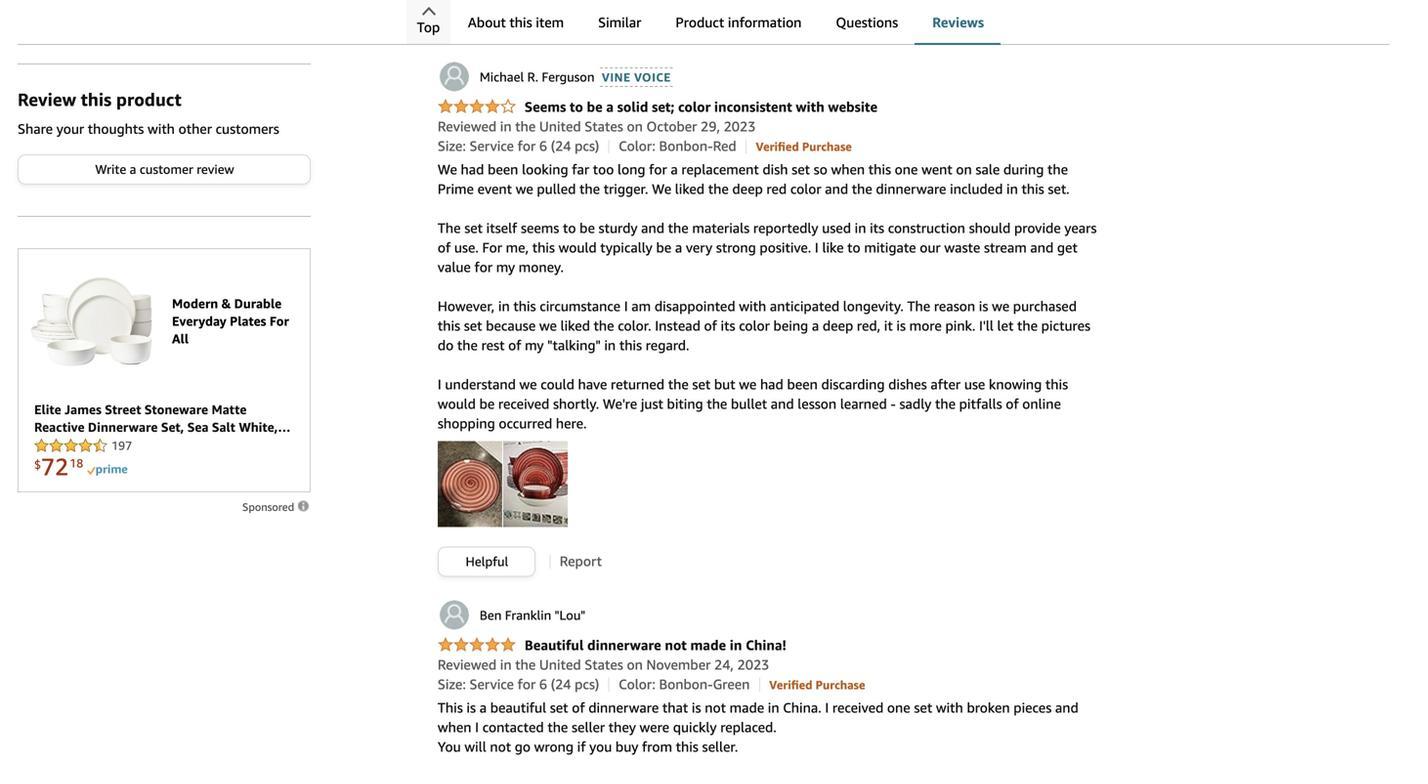 Task type: locate. For each thing, give the bounding box(es) containing it.
had inside 'we had been looking far too long for a replacement dish set so when this one went on sale during the prime event we pulled the trigger.  we liked the deep red color and the dinnerware included in this set.'
[[461, 161, 484, 178]]

1 vertical spatial been
[[787, 376, 818, 393]]

1 vertical spatial united
[[539, 118, 581, 135]]

set down however,
[[464, 318, 482, 334]]

2 6 from the top
[[539, 676, 547, 693]]

2 vertical spatial | image
[[609, 678, 610, 692]]

6
[[539, 138, 547, 154], [539, 676, 547, 693]]

0 vertical spatial 2023
[[724, 118, 756, 135]]

replaced.
[[720, 719, 777, 736]]

6 up looking
[[539, 138, 547, 154]]

my inside however, in this circumstance i am disappointed with anticipated longevity.  the reason is we purchased this set because we liked the color.  instead of its color being a deep red, it is more pink.  i'll let the pictures do the rest of my "talking" in this regard.
[[525, 337, 544, 353]]

with inside however, in this circumstance i am disappointed with anticipated longevity.  the reason is we purchased this set because we liked the color.  instead of its color being a deep red, it is more pink.  i'll let the pictures do the rest of my "talking" in this regard.
[[739, 298, 766, 314]]

1 vertical spatial verified
[[769, 678, 813, 692]]

1 vertical spatial purchase
[[816, 678, 865, 692]]

in inside 'we had been looking far too long for a replacement dish set so when this one went on sale during the prime event we pulled the trigger.  we liked the deep red color and the dinnerware included in this set.'
[[1007, 181, 1018, 197]]

1 horizontal spatial the
[[907, 298, 931, 314]]

we
[[516, 181, 533, 197], [992, 298, 1010, 314], [539, 318, 557, 334], [519, 376, 537, 393], [739, 376, 757, 393]]

seems
[[521, 220, 559, 236]]

a left very
[[675, 240, 682, 256]]

the up very
[[668, 220, 689, 236]]

0 vertical spatial verified purchase link
[[756, 138, 852, 154]]

service for beautiful dinnerware not made in china!
[[470, 676, 514, 693]]

0 vertical spatial the
[[438, 220, 461, 236]]

0 vertical spatial its
[[870, 220, 885, 236]]

set left the broken
[[914, 700, 932, 716]]

verified up china.
[[769, 678, 813, 692]]

1 horizontal spatial had
[[760, 376, 784, 393]]

the inside the set itself seems to be sturdy and the materials reportedly used in its construction should provide years of use.  for me, this would typically be a very strong positive.  i like to mitigate our waste stream and get value for my money.
[[668, 220, 689, 236]]

one inside this is a beautiful set of dinnerware that is not made in china. i received one set with broken pieces and when i contacted the seller they were quickly replaced. you will not go wrong if you buy from this seller.
[[887, 700, 911, 716]]

0 horizontal spatial | image
[[609, 140, 610, 154]]

0 vertical spatial color
[[678, 99, 711, 115]]

liked up "talking"
[[561, 318, 590, 334]]

top
[[438, 16, 469, 37], [417, 19, 440, 35]]

we inside 'we had been looking far too long for a replacement dish set so when this one went on sale during the prime event we pulled the trigger.  we liked the deep red color and the dinnerware included in this set.'
[[516, 181, 533, 197]]

1 vertical spatial one
[[887, 700, 911, 716]]

learned
[[840, 396, 887, 412]]

service
[[470, 138, 514, 154], [470, 676, 514, 693]]

| image left report link
[[549, 555, 550, 569]]

| image
[[609, 140, 610, 154], [759, 678, 760, 692]]

1 horizontal spatial customer image image
[[503, 441, 568, 527]]

be left sturdy
[[580, 220, 595, 236]]

1 vertical spatial color:
[[619, 676, 656, 693]]

seems
[[525, 99, 566, 115]]

0 horizontal spatial deep
[[732, 181, 763, 197]]

1 vertical spatial bonbon-
[[659, 676, 713, 693]]

had inside i understand we could have returned the set but we had been discarding dishes after use knowing this would be received shortly.  we're just biting the bullet and lesson learned - sadly the pitfalls of online shopping occurred here.
[[760, 376, 784, 393]]

been up lesson
[[787, 376, 818, 393]]

this down the quickly
[[676, 739, 699, 755]]

share your thoughts with other customers
[[18, 121, 279, 137]]

quickly
[[673, 719, 717, 736]]

when right so
[[831, 161, 865, 178]]

liked down "replacement"
[[675, 181, 705, 197]]

1 bonbon- from the top
[[659, 138, 713, 154]]

for right long
[[649, 161, 667, 178]]

reportedly
[[753, 220, 818, 236]]

color:
[[619, 138, 656, 154], [619, 676, 656, 693]]

bonbon- down november
[[659, 676, 713, 693]]

color
[[678, 99, 711, 115], [790, 181, 821, 197], [739, 318, 770, 334]]

1 vertical spatial | image
[[549, 555, 550, 569]]

voice
[[634, 71, 671, 84]]

0 vertical spatial united
[[617, 16, 673, 37]]

0 vertical spatial size:
[[438, 138, 466, 154]]

in inside the set itself seems to be sturdy and the materials reportedly used in its construction should provide years of use.  for me, this would typically be a very strong positive.  i like to mitigate our waste stream and get value for my money.
[[855, 220, 866, 236]]

your
[[56, 121, 84, 137]]

its up mitigate
[[870, 220, 885, 236]]

r.
[[527, 70, 538, 85]]

of down knowing in the right of the page
[[1006, 396, 1019, 412]]

a right write
[[130, 162, 136, 177]]

and inside this is a beautiful set of dinnerware that is not made in china. i received one set with broken pieces and when i contacted the seller they were quickly replaced. you will not go wrong if you buy from this seller.
[[1055, 700, 1079, 716]]

and right bullet
[[771, 396, 794, 412]]

1 horizontal spatial from
[[642, 739, 672, 755]]

0 vertical spatial would
[[559, 240, 597, 256]]

this left item
[[510, 14, 532, 30]]

product
[[676, 14, 724, 30]]

from
[[540, 16, 581, 37], [642, 739, 672, 755]]

0 vertical spatial had
[[461, 161, 484, 178]]

however,
[[438, 298, 495, 314]]

with left the "website"
[[796, 99, 825, 115]]

solid
[[617, 99, 648, 115]]

set inside 'we had been looking far too long for a replacement dish set so when this one went on sale during the prime event we pulled the trigger.  we liked the deep red color and the dinnerware included in this set.'
[[792, 161, 810, 178]]

0 horizontal spatial its
[[721, 318, 735, 334]]

we up let
[[992, 298, 1010, 314]]

and inside 'we had been looking far too long for a replacement dish set so when this one went on sale during the prime event we pulled the trigger.  we liked the deep red color and the dinnerware included in this set.'
[[825, 181, 848, 197]]

1 size: from the top
[[438, 138, 466, 154]]

would inside the set itself seems to be sturdy and the materials reportedly used in its construction should provide years of use.  for me, this would typically be a very strong positive.  i like to mitigate our waste stream and get value for my money.
[[559, 240, 597, 256]]

color: down reviewed in the united states on november 24, 2023
[[619, 676, 656, 693]]

1 horizontal spatial received
[[833, 700, 884, 716]]

strong
[[716, 240, 756, 256]]

this up because
[[513, 298, 536, 314]]

1 horizontal spatial | image
[[759, 678, 760, 692]]

been inside 'we had been looking far too long for a replacement dish set so when this one went on sale during the prime event we pulled the trigger.  we liked the deep red color and the dinnerware included in this set.'
[[488, 161, 518, 178]]

dinnerware up they
[[589, 700, 659, 716]]

service up event
[[470, 138, 514, 154]]

the down "replacement"
[[708, 181, 729, 197]]

my
[[496, 259, 515, 275], [525, 337, 544, 353]]

2 horizontal spatial | image
[[746, 140, 747, 154]]

2 vertical spatial united
[[539, 657, 581, 673]]

the inside this is a beautiful set of dinnerware that is not made in china. i received one set with broken pieces and when i contacted the seller they were quickly replaced. you will not go wrong if you buy from this seller.
[[548, 719, 568, 736]]

0 vertical spatial purchase
[[802, 140, 852, 154]]

0 vertical spatial when
[[831, 161, 865, 178]]

november
[[646, 657, 711, 673]]

0 horizontal spatial received
[[498, 396, 550, 412]]

returned
[[611, 376, 665, 393]]

and down so
[[825, 181, 848, 197]]

6 for seems
[[539, 138, 547, 154]]

it
[[884, 318, 893, 334]]

be
[[587, 99, 603, 115], [580, 220, 595, 236], [656, 240, 672, 256], [479, 396, 495, 412]]

1 vertical spatial reviewed
[[438, 657, 497, 673]]

verified purchase
[[756, 140, 852, 154], [769, 678, 865, 692]]

the down far
[[580, 181, 600, 197]]

size: up prime
[[438, 138, 466, 154]]

one for set
[[887, 700, 911, 716]]

had up bullet
[[760, 376, 784, 393]]

verified up dish
[[756, 140, 799, 154]]

this inside i understand we could have returned the set but we had been discarding dishes after use knowing this would be received shortly.  we're just biting the bullet and lesson learned - sadly the pitfalls of online shopping occurred here.
[[1046, 376, 1068, 393]]

1 pcs) from the top
[[575, 138, 599, 154]]

2023 down inconsistent
[[724, 118, 756, 135]]

1 vertical spatial received
[[833, 700, 884, 716]]

i'll
[[979, 318, 994, 334]]

in up 24,
[[730, 637, 742, 653]]

2023 for red
[[724, 118, 756, 135]]

dinnerware down went in the right top of the page
[[876, 181, 946, 197]]

longevity.
[[843, 298, 904, 314]]

one left the broken
[[887, 700, 911, 716]]

pink.
[[945, 318, 976, 334]]

1 vertical spatial | image
[[759, 678, 760, 692]]

this up online
[[1046, 376, 1068, 393]]

discarding
[[821, 376, 885, 393]]

dinnerware inside 'we had been looking far too long for a replacement dish set so when this one went on sale during the prime event we pulled the trigger.  we liked the deep red color and the dinnerware included in this set.'
[[876, 181, 946, 197]]

green
[[713, 676, 750, 693]]

1 vertical spatial would
[[438, 396, 476, 412]]

value
[[438, 259, 471, 275]]

set
[[792, 161, 810, 178], [464, 220, 483, 236], [464, 318, 482, 334], [692, 376, 711, 393], [550, 700, 568, 716], [914, 700, 932, 716]]

2 vertical spatial on
[[627, 657, 643, 673]]

1 vertical spatial the
[[907, 298, 931, 314]]

be down "understand"
[[479, 396, 495, 412]]

top left about
[[417, 19, 440, 35]]

0 vertical spatial | image
[[746, 140, 747, 154]]

for down for
[[474, 259, 493, 275]]

1 vertical spatial color
[[790, 181, 821, 197]]

2 customer image image from the left
[[503, 441, 568, 527]]

0 horizontal spatial liked
[[561, 318, 590, 334]]

received up occurred
[[498, 396, 550, 412]]

2 size: from the top
[[438, 676, 466, 693]]

set inside however, in this circumstance i am disappointed with anticipated longevity.  the reason is we purchased this set because we liked the color.  instead of its color being a deep red, it is more pink.  i'll let the pictures do the rest of my "talking" in this regard.
[[464, 318, 482, 334]]

on for set;
[[627, 118, 643, 135]]

circumstance
[[540, 298, 621, 314]]

event
[[478, 181, 512, 197]]

set inside i understand we could have returned the set but we had been discarding dishes after use knowing this would be received shortly.  we're just biting the bullet and lesson learned - sadly the pitfalls of online shopping occurred here.
[[692, 376, 711, 393]]

0 vertical spatial bonbon-
[[659, 138, 713, 154]]

"talking"
[[547, 337, 601, 353]]

1 vertical spatial we
[[652, 181, 672, 197]]

write a customer review
[[95, 162, 234, 177]]

a right this
[[480, 700, 487, 716]]

0 vertical spatial my
[[496, 259, 515, 275]]

1 reviewed from the top
[[438, 118, 497, 135]]

received inside i understand we could have returned the set but we had been discarding dishes after use knowing this would be received shortly.  we're just biting the bullet and lesson learned - sadly the pitfalls of online shopping occurred here.
[[498, 396, 550, 412]]

0 vertical spatial verified
[[756, 140, 799, 154]]

helpful link
[[439, 548, 534, 576]]

1 vertical spatial deep
[[823, 318, 853, 334]]

verified purchase link
[[756, 138, 852, 154], [769, 676, 865, 693]]

2 color: from the top
[[619, 676, 656, 693]]

use
[[964, 376, 985, 393]]

0 horizontal spatial would
[[438, 396, 476, 412]]

2 reviewed from the top
[[438, 657, 497, 673]]

0 horizontal spatial had
[[461, 161, 484, 178]]

on down beautiful dinnerware not made in china!
[[627, 657, 643, 673]]

1 6 from the top
[[539, 138, 547, 154]]

the up more
[[907, 298, 931, 314]]

size: service for 6 (24 pcs) up beautiful
[[438, 676, 599, 693]]

pcs) down reviewed in the united states on october 29, 2023
[[575, 138, 599, 154]]

pieces
[[1014, 700, 1052, 716]]

1 vertical spatial service
[[470, 676, 514, 693]]

0 horizontal spatial made
[[690, 637, 726, 653]]

ferguson
[[542, 70, 595, 85]]

wrong
[[534, 739, 574, 755]]

1 horizontal spatial my
[[525, 337, 544, 353]]

0 vertical spatial to
[[570, 99, 583, 115]]

2 pcs) from the top
[[575, 676, 599, 693]]

1 size: service for 6 (24 pcs) from the top
[[438, 138, 599, 154]]

with
[[796, 99, 825, 115], [148, 121, 175, 137], [739, 298, 766, 314], [936, 700, 963, 716]]

2 service from the top
[[470, 676, 514, 693]]

0 vertical spatial (24
[[551, 138, 571, 154]]

0 vertical spatial pcs)
[[575, 138, 599, 154]]

a down anticipated
[[812, 318, 819, 334]]

(24 for seems
[[551, 138, 571, 154]]

0 horizontal spatial | image
[[549, 555, 550, 569]]

its inside however, in this circumstance i am disappointed with anticipated longevity.  the reason is we purchased this set because we liked the color.  instead of its color being a deep red, it is more pink.  i'll let the pictures do the rest of my "talking" in this regard.
[[721, 318, 735, 334]]

1 color: from the top
[[619, 138, 656, 154]]

1 horizontal spatial color
[[739, 318, 770, 334]]

0 vertical spatial color:
[[619, 138, 656, 154]]

liked inside however, in this circumstance i am disappointed with anticipated longevity.  the reason is we purchased this set because we liked the color.  instead of its color being a deep red, it is more pink.  i'll let the pictures do the rest of my "talking" in this regard.
[[561, 318, 590, 334]]

on inside 'we had been looking far too long for a replacement dish set so when this one went on sale during the prime event we pulled the trigger.  we liked the deep red color and the dinnerware included in this set.'
[[956, 161, 972, 178]]

bonbon-
[[659, 138, 713, 154], [659, 676, 713, 693]]

beautiful
[[490, 700, 546, 716]]

1 horizontal spatial deep
[[823, 318, 853, 334]]

1 vertical spatial had
[[760, 376, 784, 393]]

0 vertical spatial dinnerware
[[876, 181, 946, 197]]

set left but
[[692, 376, 711, 393]]

for inside 'we had been looking far too long for a replacement dish set so when this one went on sale during the prime event we pulled the trigger.  we liked the deep red color and the dinnerware included in this set.'
[[649, 161, 667, 178]]

of inside this is a beautiful set of dinnerware that is not made in china. i received one set with broken pieces and when i contacted the seller they were quickly replaced. you will not go wrong if you buy from this seller.
[[572, 700, 585, 716]]

0 vertical spatial | image
[[609, 140, 610, 154]]

deep left 'red'
[[732, 181, 763, 197]]

1 vertical spatial verified purchase
[[769, 678, 865, 692]]

1 horizontal spatial | image
[[609, 678, 610, 692]]

received right china.
[[833, 700, 884, 716]]

we
[[438, 161, 457, 178], [652, 181, 672, 197]]

reviewed up this
[[438, 657, 497, 673]]

verified for reviewed in the united states on november 24, 2023
[[769, 678, 813, 692]]

dinnerware
[[876, 181, 946, 197], [587, 637, 661, 653], [589, 700, 659, 716]]

the down beautiful at left bottom
[[515, 657, 536, 673]]

in down during
[[1007, 181, 1018, 197]]

0 vertical spatial liked
[[675, 181, 705, 197]]

had up prime
[[461, 161, 484, 178]]

the up biting
[[668, 376, 689, 393]]

size: service for 6 (24 pcs) for beautiful dinnerware not made in china!
[[438, 676, 599, 693]]

very
[[686, 240, 713, 256]]

verified purchase link up china.
[[769, 676, 865, 693]]

on
[[627, 118, 643, 135], [956, 161, 972, 178], [627, 657, 643, 673]]

set.
[[1048, 181, 1070, 197]]

size:
[[438, 138, 466, 154], [438, 676, 466, 693]]

its inside the set itself seems to be sturdy and the materials reportedly used in its construction should provide years of use.  for me, this would typically be a very strong positive.  i like to mitigate our waste stream and get value for my money.
[[870, 220, 885, 236]]

0 horizontal spatial the
[[438, 220, 461, 236]]

2023
[[724, 118, 756, 135], [737, 657, 769, 673]]

1 service from the top
[[470, 138, 514, 154]]

1 vertical spatial states
[[585, 118, 623, 135]]

one for went
[[895, 161, 918, 178]]

color down so
[[790, 181, 821, 197]]

occurred
[[499, 415, 552, 432]]

the down seems
[[515, 118, 536, 135]]

and
[[825, 181, 848, 197], [641, 220, 665, 236], [1030, 240, 1054, 256], [771, 396, 794, 412], [1055, 700, 1079, 716]]

6 for beautiful
[[539, 676, 547, 693]]

one left went in the right top of the page
[[895, 161, 918, 178]]

0 horizontal spatial from
[[540, 16, 581, 37]]

franklin
[[505, 608, 551, 623]]

be inside i understand we could have returned the set but we had been discarding dishes after use knowing this would be received shortly.  we're just biting the bullet and lesson learned - sadly the pitfalls of online shopping occurred here.
[[479, 396, 495, 412]]

1 (24 from the top
[[551, 138, 571, 154]]

liked
[[675, 181, 705, 197], [561, 318, 590, 334]]

buy
[[616, 739, 639, 755]]

purchase for seems to be a solid set; color inconsistent with website
[[802, 140, 852, 154]]

in left china.
[[768, 700, 779, 716]]

0 vertical spatial from
[[540, 16, 581, 37]]

color: bonbon-green
[[619, 676, 750, 693]]

0 horizontal spatial been
[[488, 161, 518, 178]]

of up value
[[438, 240, 451, 256]]

1 vertical spatial pcs)
[[575, 676, 599, 693]]

china.
[[783, 700, 822, 716]]

1 vertical spatial my
[[525, 337, 544, 353]]

united
[[617, 16, 673, 37], [539, 118, 581, 135], [539, 657, 581, 673]]

color: for november
[[619, 676, 656, 693]]

| image up too
[[609, 140, 610, 154]]

size: service for 6 (24 pcs)
[[438, 138, 599, 154], [438, 676, 599, 693]]

with inside 'seems to be a solid set; color inconsistent with website' link
[[796, 99, 825, 115]]

0 horizontal spatial my
[[496, 259, 515, 275]]

in up because
[[498, 298, 510, 314]]

one inside 'we had been looking far too long for a replacement dish set so when this one went on sale during the prime event we pulled the trigger.  we liked the deep red color and the dinnerware included in this set.'
[[895, 161, 918, 178]]

do
[[438, 337, 454, 353]]

2 vertical spatial color
[[739, 318, 770, 334]]

i understand we could have returned the set but we had been discarding dishes after use knowing this would be received shortly.  we're just biting the bullet and lesson learned - sadly the pitfalls of online shopping occurred here.
[[438, 376, 1068, 432]]

united for to
[[539, 118, 581, 135]]

1 horizontal spatial not
[[665, 637, 687, 653]]

not left go
[[490, 739, 511, 755]]

1 vertical spatial 2023
[[737, 657, 769, 673]]

2 bonbon- from the top
[[659, 676, 713, 693]]

2 (24 from the top
[[551, 676, 571, 693]]

2 vertical spatial not
[[490, 739, 511, 755]]

united up voice
[[617, 16, 673, 37]]

of inside the set itself seems to be sturdy and the materials reportedly used in its construction should provide years of use.  for me, this would typically be a very strong positive.  i like to mitigate our waste stream and get value for my money.
[[438, 240, 451, 256]]

states down beautiful dinnerware not made in china! link
[[585, 657, 623, 673]]

bonbon- for november
[[659, 676, 713, 693]]

to right seems
[[563, 220, 576, 236]]

of up seller
[[572, 700, 585, 716]]

customer image image
[[438, 441, 502, 527], [503, 441, 568, 527]]

will
[[465, 739, 486, 755]]

0 vertical spatial service
[[470, 138, 514, 154]]

1 vertical spatial size: service for 6 (24 pcs)
[[438, 676, 599, 693]]

verified purchase for reviewed in the united states on november 24, 2023
[[769, 678, 865, 692]]

(24 up looking
[[551, 138, 571, 154]]

1 horizontal spatial liked
[[675, 181, 705, 197]]

set inside the set itself seems to be sturdy and the materials reportedly used in its construction should provide years of use.  for me, this would typically be a very strong positive.  i like to mitigate our waste stream and get value for my money.
[[464, 220, 483, 236]]

our
[[920, 240, 941, 256]]

0 vertical spatial 6
[[539, 138, 547, 154]]

its down disappointed
[[721, 318, 735, 334]]

0 horizontal spatial color
[[678, 99, 711, 115]]

size: service for 6 (24 pcs) up looking
[[438, 138, 599, 154]]

| image
[[746, 140, 747, 154], [549, 555, 550, 569], [609, 678, 610, 692]]

this down color.
[[619, 337, 642, 353]]

1 vertical spatial verified purchase link
[[769, 676, 865, 693]]

set;
[[652, 99, 675, 115]]

| image down reviewed in the united states on november 24, 2023
[[609, 678, 610, 692]]

i inside i understand we could have returned the set but we had been discarding dishes after use knowing this would be received shortly.  we're just biting the bullet and lesson learned - sadly the pitfalls of online shopping occurred here.
[[438, 376, 441, 393]]

this up thoughts
[[81, 89, 112, 110]]

a inside 'seems to be a solid set; color inconsistent with website' link
[[606, 99, 614, 115]]

the
[[438, 220, 461, 236], [907, 298, 931, 314]]

0 vertical spatial deep
[[732, 181, 763, 197]]

states up seems to be a solid set; color inconsistent with website
[[678, 16, 729, 37]]

sponsored
[[242, 501, 297, 514]]

on down solid
[[627, 118, 643, 135]]

product
[[116, 89, 181, 110]]

could
[[541, 376, 575, 393]]

1 vertical spatial liked
[[561, 318, 590, 334]]

reviewed down michael
[[438, 118, 497, 135]]

would inside i understand we could have returned the set but we had been discarding dishes after use knowing this would be received shortly.  we're just biting the bullet and lesson learned - sadly the pitfalls of online shopping occurred here.
[[438, 396, 476, 412]]

looking
[[522, 161, 568, 178]]

1 vertical spatial size:
[[438, 676, 466, 693]]

1 vertical spatial not
[[705, 700, 726, 716]]

2023 down the china!
[[737, 657, 769, 673]]

trigger.
[[604, 181, 648, 197]]

(24 down beautiful at left bottom
[[551, 676, 571, 693]]

0 vertical spatial size: service for 6 (24 pcs)
[[438, 138, 599, 154]]

its
[[870, 220, 885, 236], [721, 318, 735, 334]]

0 vertical spatial one
[[895, 161, 918, 178]]

this down during
[[1022, 181, 1044, 197]]

reviewed for reviewed in the united states on october 29, 2023
[[438, 118, 497, 135]]

have
[[578, 376, 607, 393]]

to right like
[[847, 240, 861, 256]]

1 horizontal spatial we
[[652, 181, 672, 197]]

states
[[678, 16, 729, 37], [585, 118, 623, 135], [585, 657, 623, 673]]

years
[[1065, 220, 1097, 236]]

0 horizontal spatial customer image image
[[438, 441, 502, 527]]

0 vertical spatial reviewed
[[438, 118, 497, 135]]

so
[[814, 161, 828, 178]]

not up the quickly
[[705, 700, 726, 716]]

my down because
[[525, 337, 544, 353]]

for up beautiful
[[518, 676, 536, 693]]

set left so
[[792, 161, 810, 178]]

the up mitigate
[[852, 181, 872, 197]]

this up the money.
[[532, 240, 555, 256]]

customer image image down occurred
[[503, 441, 568, 527]]

1 vertical spatial when
[[438, 719, 472, 736]]

0 vertical spatial received
[[498, 396, 550, 412]]

size: for reviewed in the united states on october 29, 2023
[[438, 138, 466, 154]]

6 up beautiful
[[539, 676, 547, 693]]

verified purchase link for reviewed in the united states on october 29, 2023
[[756, 138, 852, 154]]

1 horizontal spatial made
[[730, 700, 764, 716]]

1 vertical spatial made
[[730, 700, 764, 716]]

2 size: service for 6 (24 pcs) from the top
[[438, 676, 599, 693]]

biting
[[667, 396, 703, 412]]



Task type: describe. For each thing, give the bounding box(es) containing it.
for up looking
[[518, 138, 536, 154]]

0 vertical spatial states
[[678, 16, 729, 37]]

sturdy
[[599, 220, 638, 236]]

is up the quickly
[[692, 700, 701, 716]]

we're
[[603, 396, 637, 412]]

too
[[593, 161, 614, 178]]

write
[[95, 162, 126, 177]]

mitigate
[[864, 240, 916, 256]]

long
[[618, 161, 645, 178]]

broken
[[967, 700, 1010, 716]]

customers
[[216, 121, 279, 137]]

inconsistent
[[714, 99, 792, 115]]

color inside 'we had been looking far too long for a replacement dish set so when this one went on sale during the prime event we pulled the trigger.  we liked the deep red color and the dinnerware included in this set.'
[[790, 181, 821, 197]]

with down product
[[148, 121, 175, 137]]

is right this
[[467, 700, 476, 716]]

is right it at the top right of the page
[[897, 318, 906, 334]]

1 vertical spatial to
[[563, 220, 576, 236]]

-
[[891, 396, 896, 412]]

verified for reviewed in the united states on october 29, 2023
[[756, 140, 799, 154]]

write a customer review link
[[19, 156, 310, 184]]

pulled
[[537, 181, 576, 197]]

1 vertical spatial dinnerware
[[587, 637, 661, 653]]

like
[[822, 240, 844, 256]]

pictures
[[1041, 318, 1091, 334]]

product information
[[676, 14, 802, 30]]

be left very
[[656, 240, 672, 256]]

from inside this is a beautiful set of dinnerware that is not made in china. i received one set with broken pieces and when i contacted the seller they were quickly replaced. you will not go wrong if you buy from this seller.
[[642, 739, 672, 755]]

0 vertical spatial made
[[690, 637, 726, 653]]

i inside however, in this circumstance i am disappointed with anticipated longevity.  the reason is we purchased this set because we liked the color.  instead of its color being a deep red, it is more pink.  i'll let the pictures do the rest of my "talking" in this regard.
[[624, 298, 628, 314]]

top for top
[[417, 19, 440, 35]]

size: service for 6 (24 pcs) for seems to be a solid set; color inconsistent with website
[[438, 138, 599, 154]]

anticipated
[[770, 298, 840, 314]]

liked inside 'we had been looking far too long for a replacement dish set so when this one went on sale during the prime event we pulled the trigger.  we liked the deep red color and the dinnerware included in this set.'
[[675, 181, 705, 197]]

were
[[640, 719, 669, 736]]

states for be
[[585, 118, 623, 135]]

more
[[910, 318, 942, 334]]

rest
[[481, 337, 505, 353]]

service for seems to be a solid set; color inconsistent with website
[[470, 138, 514, 154]]

this inside this is a beautiful set of dinnerware that is not made in china. i received one set with broken pieces and when i contacted the seller they were quickly replaced. you will not go wrong if you buy from this seller.
[[676, 739, 699, 755]]

the down but
[[707, 396, 727, 412]]

sale
[[976, 161, 1000, 178]]

michael
[[480, 70, 524, 85]]

went
[[922, 161, 953, 178]]

in inside this is a beautiful set of dinnerware that is not made in china. i received one set with broken pieces and when i contacted the seller they were quickly replaced. you will not go wrong if you buy from this seller.
[[768, 700, 779, 716]]

this is a beautiful set of dinnerware that is not made in china. i received one set with broken pieces and when i contacted the seller they were quickly replaced. you will not go wrong if you buy from this seller.
[[438, 700, 1079, 755]]

dinnerware inside this is a beautiful set of dinnerware that is not made in china. i received one set with broken pieces and when i contacted the seller they were quickly replaced. you will not go wrong if you buy from this seller.
[[589, 700, 659, 716]]

for
[[482, 240, 502, 256]]

instead
[[655, 318, 701, 334]]

we up bullet
[[739, 376, 757, 393]]

seller.
[[702, 739, 738, 755]]

0 horizontal spatial not
[[490, 739, 511, 755]]

i inside the set itself seems to be sturdy and the materials reportedly used in its construction should provide years of use.  for me, this would typically be a very strong positive.  i like to mitigate our waste stream and get value for my money.
[[815, 240, 819, 256]]

red,
[[857, 318, 881, 334]]

reason
[[934, 298, 975, 314]]

color: for october
[[619, 138, 656, 154]]

size: for reviewed in the united states on november 24, 2023
[[438, 676, 466, 693]]

understand
[[445, 376, 516, 393]]

seems to be a solid set; color inconsistent with website link
[[438, 99, 878, 116]]

let
[[997, 318, 1014, 334]]

pitfalls
[[959, 396, 1002, 412]]

similar
[[598, 14, 641, 30]]

we left could
[[519, 376, 537, 393]]

when inside 'we had been looking far too long for a replacement dish set so when this one went on sale during the prime event we pulled the trigger.  we liked the deep red color and the dinnerware included in this set.'
[[831, 161, 865, 178]]

a inside the set itself seems to be sturdy and the materials reportedly used in its construction should provide years of use.  for me, this would typically be a very strong positive.  i like to mitigate our waste stream and get value for my money.
[[675, 240, 682, 256]]

pcs) for to
[[575, 138, 599, 154]]

verified purchase for reviewed in the united states on october 29, 2023
[[756, 140, 852, 154]]

on for china!
[[627, 657, 643, 673]]

thoughts
[[88, 121, 144, 137]]

2023 for green
[[737, 657, 769, 673]]

vine voice link
[[595, 68, 673, 87]]

of down disappointed
[[704, 318, 717, 334]]

seller
[[572, 719, 605, 736]]

if
[[577, 739, 586, 755]]

a inside write a customer review link
[[130, 162, 136, 177]]

pcs) for dinnerware
[[575, 676, 599, 693]]

this up do
[[438, 318, 460, 334]]

vine voice
[[602, 71, 671, 84]]

2 vertical spatial to
[[847, 240, 861, 256]]

color.
[[618, 318, 651, 334]]

the left color.
[[594, 318, 614, 334]]

the right let
[[1017, 318, 1038, 334]]

(24 for beautiful
[[551, 676, 571, 693]]

reviews
[[932, 14, 984, 30]]

am
[[632, 298, 651, 314]]

of down because
[[508, 337, 521, 353]]

this left went in the right top of the page
[[869, 161, 891, 178]]

we up "talking"
[[539, 318, 557, 334]]

ben franklin "lou" link
[[438, 599, 586, 632]]

report link
[[560, 553, 602, 569]]

leave feedback on sponsored ad element
[[242, 501, 311, 514]]

knowing
[[989, 376, 1042, 393]]

a inside however, in this circumstance i am disappointed with anticipated longevity.  the reason is we purchased this set because we liked the color.  instead of its color being a deep red, it is more pink.  i'll let the pictures do the rest of my "talking" in this regard.
[[812, 318, 819, 334]]

top for top reviews from the united states
[[438, 16, 469, 37]]

0 horizontal spatial we
[[438, 161, 457, 178]]

the inside the set itself seems to be sturdy and the materials reportedly used in its construction should provide years of use.  for me, this would typically be a very strong positive.  i like to mitigate our waste stream and get value for my money.
[[438, 220, 461, 236]]

because
[[486, 318, 536, 334]]

of inside i understand we could have returned the set but we had been discarding dishes after use knowing this would be received shortly.  we're just biting the bullet and lesson learned - sadly the pitfalls of online shopping occurred here.
[[1006, 396, 1019, 412]]

customer
[[140, 162, 193, 177]]

in up beautiful
[[500, 657, 512, 673]]

24,
[[714, 657, 734, 673]]

regard.
[[646, 337, 689, 353]]

dishes
[[888, 376, 927, 393]]

helpful
[[466, 554, 508, 569]]

bullet
[[731, 396, 767, 412]]

you
[[438, 739, 461, 755]]

other
[[178, 121, 212, 137]]

1 customer image image from the left
[[438, 441, 502, 527]]

they
[[609, 719, 636, 736]]

red
[[767, 181, 787, 197]]

about this item
[[468, 14, 564, 30]]

2 horizontal spatial not
[[705, 700, 726, 716]]

shopping
[[438, 415, 495, 432]]

for inside the set itself seems to be sturdy and the materials reportedly used in its construction should provide years of use.  for me, this would typically be a very strong positive.  i like to mitigate our waste stream and get value for my money.
[[474, 259, 493, 275]]

purchased
[[1013, 298, 1077, 314]]

use.
[[454, 240, 479, 256]]

materials
[[692, 220, 750, 236]]

online
[[1023, 396, 1061, 412]]

purchase for beautiful dinnerware not made in china!
[[816, 678, 865, 692]]

deep inside however, in this circumstance i am disappointed with anticipated longevity.  the reason is we purchased this set because we liked the color.  instead of its color being a deep red, it is more pink.  i'll let the pictures do the rest of my "talking" in this regard.
[[823, 318, 853, 334]]

review
[[18, 89, 76, 110]]

and up typically
[[641, 220, 665, 236]]

deep inside 'we had been looking far too long for a replacement dish set so when this one went on sale during the prime event we pulled the trigger.  we liked the deep red color and the dinnerware included in this set.'
[[732, 181, 763, 197]]

report
[[560, 553, 602, 569]]

the up the set.
[[1048, 161, 1068, 178]]

reviewed in the united states on november 24, 2023
[[438, 657, 769, 673]]

not inside beautiful dinnerware not made in china! link
[[665, 637, 687, 653]]

prime
[[438, 181, 474, 197]]

we had been looking far too long for a replacement dish set so when this one went on sale during the prime event we pulled the trigger.  we liked the deep red color and the dinnerware included in this set.
[[438, 161, 1070, 197]]

the down the after
[[935, 396, 956, 412]]

here.
[[556, 415, 587, 432]]

the inside however, in this circumstance i am disappointed with anticipated longevity.  the reason is we purchased this set because we liked the color.  instead of its color being a deep red, it is more pink.  i'll let the pictures do the rest of my "talking" in this regard.
[[907, 298, 931, 314]]

a inside 'we had been looking far too long for a replacement dish set so when this one went on sale during the prime event we pulled the trigger.  we liked the deep red color and the dinnerware included in this set.'
[[671, 161, 678, 178]]

made inside this is a beautiful set of dinnerware that is not made in china. i received one set with broken pieces and when i contacted the seller they were quickly replaced. you will not go wrong if you buy from this seller.
[[730, 700, 764, 716]]

color inside however, in this circumstance i am disappointed with anticipated longevity.  the reason is we purchased this set because we liked the color.  instead of its color being a deep red, it is more pink.  i'll let the pictures do the rest of my "talking" in this regard.
[[739, 318, 770, 334]]

reviewed for reviewed in the united states on november 24, 2023
[[438, 657, 497, 673]]

with inside this is a beautiful set of dinnerware that is not made in china. i received one set with broken pieces and when i contacted the seller they were quickly replaced. you will not go wrong if you buy from this seller.
[[936, 700, 963, 716]]

i up will
[[475, 719, 479, 736]]

this inside the set itself seems to be sturdy and the materials reportedly used in its construction should provide years of use.  for me, this would typically be a very strong positive.  i like to mitigate our waste stream and get value for my money.
[[532, 240, 555, 256]]

united for dinnerware
[[539, 657, 581, 673]]

been inside i understand we could have returned the set but we had been discarding dishes after use knowing this would be received shortly.  we're just biting the bullet and lesson learned - sadly the pitfalls of online shopping occurred here.
[[787, 376, 818, 393]]

bonbon- for october
[[659, 138, 713, 154]]

vine
[[602, 71, 631, 84]]

reviewed in the united states on october 29, 2023
[[438, 118, 756, 135]]

top reviews from the united states
[[438, 16, 729, 37]]

go
[[515, 739, 531, 755]]

be inside 'seems to be a solid set; color inconsistent with website' link
[[587, 99, 603, 115]]

the right do
[[457, 337, 478, 353]]

in down michael
[[500, 118, 512, 135]]

and inside i understand we could have returned the set but we had been discarding dishes after use knowing this would be received shortly.  we're just biting the bullet and lesson learned - sadly the pitfalls of online shopping occurred here.
[[771, 396, 794, 412]]

my inside the set itself seems to be sturdy and the materials reportedly used in its construction should provide years of use.  for me, this would typically be a very strong positive.  i like to mitigate our waste stream and get value for my money.
[[496, 259, 515, 275]]

i right china.
[[825, 700, 829, 716]]

share
[[18, 121, 53, 137]]

dish
[[763, 161, 788, 178]]

information
[[728, 14, 802, 30]]

me,
[[506, 240, 529, 256]]

used
[[822, 220, 851, 236]]

a inside this is a beautiful set of dinnerware that is not made in china. i received one set with broken pieces and when i contacted the seller they were quickly replaced. you will not go wrong if you buy from this seller.
[[480, 700, 487, 716]]

is up i'll
[[979, 298, 988, 314]]

the right item
[[585, 16, 613, 37]]

and down provide
[[1030, 240, 1054, 256]]

michael r. ferguson link
[[438, 60, 595, 93]]

when inside this is a beautiful set of dinnerware that is not made in china. i received one set with broken pieces and when i contacted the seller they were quickly replaced. you will not go wrong if you buy from this seller.
[[438, 719, 472, 736]]

item
[[536, 14, 564, 30]]

received inside this is a beautiful set of dinnerware that is not made in china. i received one set with broken pieces and when i contacted the seller they were quickly replaced. you will not go wrong if you buy from this seller.
[[833, 700, 884, 716]]

red
[[713, 138, 737, 154]]

verified purchase link for reviewed in the united states on november 24, 2023
[[769, 676, 865, 693]]

ben franklin "lou"
[[480, 608, 586, 623]]

during
[[1004, 161, 1044, 178]]

set up "wrong"
[[550, 700, 568, 716]]

in right "talking"
[[604, 337, 616, 353]]

states for not
[[585, 657, 623, 673]]



Task type: vqa. For each thing, say whether or not it's contained in the screenshot.
Amazon Book Review Blog link
no



